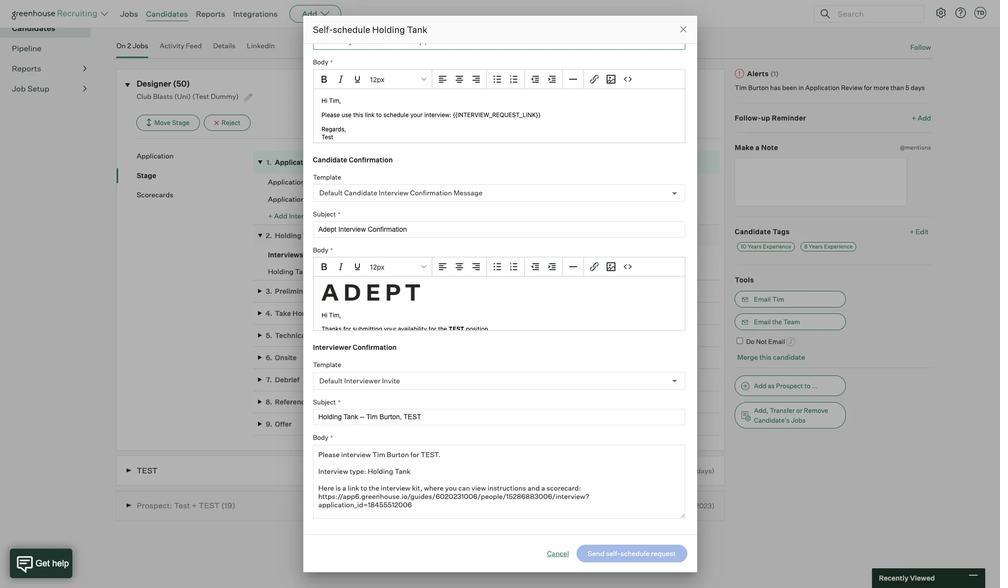 Task type: describe. For each thing, give the bounding box(es) containing it.
reminder
[[772, 114, 807, 122]]

candidate's
[[754, 417, 790, 425]]

years for 10
[[748, 243, 762, 250]]

follow
[[911, 43, 932, 51]]

candidate
[[773, 353, 806, 362]]

2 view application link from the top
[[525, 195, 575, 205]]

(current
[[341, 158, 370, 166]]

details link
[[213, 41, 236, 56]]

8 years experience link
[[801, 242, 857, 252]]

headline
[[137, 21, 164, 29]]

1 collect from the top
[[467, 177, 489, 186]]

candidate confirmation
[[313, 155, 393, 164]]

add, transfer or remove candidate's jobs
[[754, 407, 829, 425]]

template for default interviewer invite
[[313, 361, 341, 369]]

8.
[[266, 398, 272, 406]]

self-
[[552, 267, 566, 276]]

details
[[213, 41, 236, 50]]

add up 2. holding tank
[[274, 212, 288, 220]]

candidate for candidate tags
[[735, 227, 771, 236]]

more
[[874, 84, 890, 92]]

resume link
[[361, 9, 388, 17]]

recently viewed
[[879, 575, 935, 583]]

self-schedule holding tank dialog
[[303, 0, 697, 573]]

send
[[533, 267, 550, 276]]

scorecards link
[[137, 190, 253, 200]]

default for default interviewer invite
[[320, 377, 343, 385]]

alerts (1)
[[748, 69, 779, 78]]

5.
[[266, 331, 272, 340]]

1 555- from the left
[[217, 9, 233, 17]]

07:00)
[[300, 9, 323, 17]]

sourcing link
[[12, 2, 87, 14]]

pipeline
[[12, 43, 41, 53]]

on
[[116, 41, 126, 50]]

application inside application link
[[137, 152, 174, 160]]

blasts
[[153, 92, 173, 101]]

move stage
[[154, 119, 190, 127]]

team
[[784, 318, 801, 326]]

1 12px toolbar from the top
[[314, 70, 432, 89]]

club
[[137, 92, 152, 101]]

remove
[[804, 407, 829, 415]]

1 vertical spatial jobs
[[133, 41, 148, 50]]

1 vertical spatial tank
[[303, 232, 320, 240]]

(uni)
[[174, 92, 191, 101]]

2 vertical spatial holding
[[268, 267, 294, 276]]

Search text field
[[836, 7, 915, 21]]

prospect:
[[137, 501, 172, 511]]

cancel link
[[547, 549, 569, 559]]

do
[[747, 338, 755, 346]]

up
[[762, 114, 771, 122]]

0 horizontal spatial reports
[[12, 64, 41, 74]]

candidate tags
[[735, 227, 790, 236]]

self-
[[313, 24, 333, 35]]

3. preliminary screen
[[266, 287, 339, 296]]

interview for + add interview
[[289, 212, 319, 220]]

2 12px group from the top
[[314, 258, 685, 277]]

has
[[771, 84, 781, 92]]

0 horizontal spatial test
[[137, 466, 158, 476]]

days)
[[697, 467, 715, 475]]

invite
[[382, 377, 400, 385]]

home
[[293, 309, 313, 318]]

(oct
[[670, 502, 684, 510]]

transfer
[[770, 407, 795, 415]]

resume
[[361, 9, 388, 17]]

schedule inside dialog
[[333, 24, 370, 35]]

body for candidate confirmation
[[313, 246, 329, 254]]

tags
[[773, 227, 790, 236]]

reference
[[275, 398, 309, 406]]

edit
[[916, 227, 929, 236]]

5. technical interview
[[266, 331, 340, 340]]

configure image
[[936, 7, 947, 19]]

(gmt-07:00) arizona
[[278, 9, 350, 17]]

subject for default interviewer invite
[[313, 398, 336, 406]]

to
[[805, 382, 811, 390]]

@mentions link
[[900, 143, 932, 153]]

follow-
[[735, 114, 762, 122]]

1 view application link from the top
[[525, 178, 575, 187]]

add for add a headline
[[116, 21, 130, 29]]

candidate for candidate confirmation
[[313, 155, 348, 164]]

interview for default candidate interview confirmation message
[[379, 189, 409, 197]]

move stage button
[[137, 115, 200, 131]]

3.
[[266, 287, 272, 296]]

take
[[275, 309, 291, 318]]

Please interview Tim Burton for TEST.    Interview type: Holding Tank    Here is a link to the interview kit, where you can view instructions and a scorecard:  https://app6.greenhouse.io/guides/6020231006/people/15286883006/interview?application_id=18455512006 text field
[[313, 445, 686, 519]]

2 555- from the left
[[233, 9, 249, 17]]

email for email the team
[[754, 318, 771, 326]]

candidates link for pipeline link
[[12, 22, 87, 34]]

0 horizontal spatial candidates
[[12, 23, 55, 33]]

interviews
[[268, 251, 303, 259]]

2023)
[[696, 502, 715, 510]]

add for add as prospect to ...
[[754, 382, 767, 390]]

Do Not Email checkbox
[[737, 338, 744, 344]]

1 vertical spatial confirmation
[[410, 189, 452, 197]]

1 vertical spatial holding
[[275, 232, 302, 240]]

1 12px group from the top
[[314, 70, 685, 89]]

interview left |
[[498, 267, 528, 276]]

tim burton has been in application review for more than 5 days
[[735, 84, 926, 92]]

0 vertical spatial jobs
[[120, 9, 138, 19]]

+ for + edit
[[910, 227, 915, 236]]

holding tank
[[268, 267, 311, 276]]

(50)
[[173, 79, 190, 88]]

technical
[[275, 331, 307, 340]]

2. holding tank
[[266, 232, 320, 240]]

1 horizontal spatial candidates
[[146, 9, 188, 19]]

interview for 5. technical interview
[[309, 331, 340, 340]]

a for add
[[131, 21, 135, 29]]

1 vertical spatial test
[[174, 501, 190, 511]]

+ left (19)
[[192, 501, 197, 511]]

td button
[[973, 5, 989, 21]]

in
[[799, 84, 804, 92]]

default for default candidate interview confirmation message
[[320, 189, 343, 197]]

setup
[[27, 84, 49, 94]]

0 vertical spatial test
[[314, 309, 329, 318]]

scorecards
[[137, 191, 173, 199]]

12px for 12px popup button for 1st 12px toolbar from the bottom
[[370, 263, 384, 271]]

stage inside stage link
[[137, 171, 156, 180]]

integrations link
[[233, 9, 278, 19]]

on 2 jobs
[[116, 41, 148, 50]]

screen
[[316, 287, 339, 296]]

review down '1. application review (current stage)'
[[307, 178, 330, 186]]

dummy)
[[211, 92, 239, 101]]

merge this candidate
[[738, 353, 806, 362]]

(19)
[[221, 501, 235, 511]]

email for email tim
[[754, 295, 771, 303]]

debrief
[[275, 376, 300, 384]]

move
[[154, 119, 171, 127]]

td button
[[975, 7, 987, 19]]

6.
[[266, 354, 272, 362]]



Task type: locate. For each thing, give the bounding box(es) containing it.
collect feedback link for second view application 'link' from the bottom of the page
[[467, 177, 522, 186]]

reports down pipeline
[[12, 64, 41, 74]]

0 vertical spatial stage
[[172, 119, 190, 127]]

0 vertical spatial view application
[[529, 179, 571, 186]]

been
[[783, 84, 798, 92]]

6. onsite
[[266, 354, 297, 362]]

email left the
[[754, 318, 771, 326]]

0 horizontal spatial test
[[174, 501, 190, 511]]

0 vertical spatial feedback
[[491, 177, 522, 186]]

view
[[529, 179, 541, 186], [529, 196, 541, 203]]

2 years from the left
[[809, 243, 823, 250]]

1 application review from the top
[[268, 178, 330, 186]]

application review
[[268, 178, 330, 186], [268, 195, 330, 203]]

0 vertical spatial 12px toolbar
[[314, 70, 432, 89]]

experience inside 8 years experience link
[[825, 243, 853, 250]]

1 vertical spatial application review
[[268, 195, 330, 203]]

add,
[[754, 407, 769, 415]]

7.
[[266, 376, 272, 384]]

application review for 'collect feedback' link corresponding to 2nd view application 'link' from the top
[[268, 195, 330, 203]]

email inside email the team button
[[754, 318, 771, 326]]

1 vertical spatial candidates
[[12, 23, 55, 33]]

2 view application from the top
[[529, 196, 571, 203]]

2 vertical spatial body
[[313, 434, 329, 442]]

years right 10
[[748, 243, 762, 250]]

(oct 18, 2023)
[[670, 502, 715, 510]]

test right home
[[314, 309, 329, 318]]

(39
[[684, 467, 696, 475]]

0 vertical spatial collect
[[467, 177, 489, 186]]

sourcing
[[12, 3, 45, 13]]

2 vertical spatial tank
[[295, 267, 311, 276]]

experience inside 10 years experience link
[[763, 243, 792, 250]]

1 vertical spatial candidates link
[[12, 22, 87, 34]]

555- left the integrations
[[217, 9, 233, 17]]

2 12px from the top
[[370, 263, 384, 271]]

12px button for first 12px toolbar
[[366, 71, 430, 87]]

1 vertical spatial stage
[[137, 171, 156, 180]]

viewed
[[910, 575, 935, 583]]

2 application review from the top
[[268, 195, 330, 203]]

1 vertical spatial 12px button
[[366, 259, 430, 275]]

0 vertical spatial view
[[529, 179, 541, 186]]

subject up 2. holding tank
[[313, 210, 336, 218]]

linkedin
[[247, 41, 275, 50]]

reject button
[[204, 115, 251, 131]]

interview down home
[[309, 331, 340, 340]]

merge
[[738, 353, 758, 362]]

view application
[[529, 179, 571, 186], [529, 196, 571, 203]]

0 vertical spatial collect feedback
[[467, 177, 522, 186]]

2 default from the top
[[320, 377, 343, 385]]

confirmation left message
[[410, 189, 452, 197]]

add up self-
[[302, 9, 317, 19]]

on 2 jobs link
[[116, 41, 148, 56]]

1 horizontal spatial reports
[[196, 9, 225, 19]]

5555
[[249, 9, 266, 17]]

default down '1. application review (current stage)'
[[320, 189, 343, 197]]

1 vertical spatial a
[[756, 143, 760, 152]]

interview down stage)
[[379, 189, 409, 197]]

0 vertical spatial 12px group
[[314, 70, 685, 89]]

review
[[842, 84, 863, 92], [315, 158, 339, 166], [307, 178, 330, 186], [307, 195, 330, 203]]

review up + add interview 'link'
[[307, 195, 330, 203]]

alerts
[[748, 69, 769, 78]]

(1)
[[771, 69, 779, 78]]

2 template from the top
[[313, 361, 341, 369]]

body down check at the bottom of the page
[[313, 434, 329, 442]]

merge this candidate link
[[738, 353, 806, 362]]

jobs link
[[120, 9, 138, 19]]

12px button for 1st 12px toolbar from the bottom
[[366, 259, 430, 275]]

2 body from the top
[[313, 246, 329, 254]]

view application link
[[525, 178, 575, 187], [525, 195, 575, 205]]

email up the email the team
[[754, 295, 771, 303]]

add a headline
[[116, 21, 164, 29]]

2 view from the top
[[529, 196, 541, 203]]

1 horizontal spatial stage
[[172, 119, 190, 127]]

reports link up details
[[196, 9, 225, 19]]

subject for default candidate interview confirmation message
[[313, 210, 336, 218]]

reject
[[222, 119, 241, 127]]

1 subject from the top
[[313, 210, 336, 218]]

1 vertical spatial body
[[313, 246, 329, 254]]

1 12px from the top
[[370, 75, 384, 83]]

1 vertical spatial 12px
[[370, 263, 384, 271]]

0 vertical spatial body
[[313, 58, 329, 66]]

None text field
[[313, 409, 686, 426]]

experience right 8
[[825, 243, 853, 250]]

3 body from the top
[[313, 434, 329, 442]]

0 vertical spatial email
[[754, 295, 771, 303]]

1 horizontal spatial schedule
[[566, 267, 595, 276]]

template
[[313, 173, 341, 181], [313, 361, 341, 369]]

1 vertical spatial candidate
[[344, 189, 378, 197]]

2 collect from the top
[[467, 195, 489, 203]]

1 vertical spatial collect feedback
[[467, 195, 522, 203]]

test
[[137, 466, 158, 476], [199, 501, 220, 511]]

default up check at the bottom of the page
[[320, 377, 343, 385]]

7. debrief
[[266, 376, 300, 384]]

12px toolbar
[[314, 70, 432, 89], [314, 258, 432, 277]]

2 feedback from the top
[[491, 195, 522, 203]]

1 horizontal spatial reports link
[[196, 9, 225, 19]]

jobs up add a headline
[[120, 9, 138, 19]]

tim
[[735, 84, 747, 92], [773, 295, 785, 303]]

a left note
[[756, 143, 760, 152]]

1 vertical spatial collect
[[467, 195, 489, 203]]

for
[[865, 84, 873, 92]]

recently
[[879, 575, 909, 583]]

1 horizontal spatial a
[[756, 143, 760, 152]]

candidate
[[313, 155, 348, 164], [344, 189, 378, 197], [735, 227, 771, 236]]

1 horizontal spatial test
[[199, 501, 220, 511]]

0 vertical spatial reports link
[[196, 9, 225, 19]]

0 vertical spatial confirmation
[[349, 155, 393, 164]]

+ add interview link
[[268, 212, 319, 220]]

confirmation up default interviewer invite
[[353, 343, 397, 352]]

0 horizontal spatial experience
[[763, 243, 792, 250]]

2 collect feedback link from the top
[[467, 195, 522, 203]]

1 collect feedback from the top
[[467, 177, 522, 186]]

2 vertical spatial email
[[769, 338, 786, 346]]

designer
[[137, 79, 171, 88]]

1 vertical spatial view
[[529, 196, 541, 203]]

reports link down pipeline link
[[12, 63, 87, 74]]

holding right 2.
[[275, 232, 302, 240]]

collect feedback for 'collect feedback' link corresponding to second view application 'link' from the bottom of the page
[[467, 177, 522, 186]]

a for make
[[756, 143, 760, 152]]

1 body from the top
[[313, 58, 329, 66]]

1 years from the left
[[748, 243, 762, 250]]

1 view from the top
[[529, 179, 541, 186]]

confirmation for interviewer confirmation
[[353, 343, 397, 352]]

1 vertical spatial email
[[754, 318, 771, 326]]

1 vertical spatial feedback
[[491, 195, 522, 203]]

0 horizontal spatial candidates link
[[12, 22, 87, 34]]

12px
[[370, 75, 384, 83], [370, 263, 384, 271]]

1 vertical spatial reports
[[12, 64, 41, 74]]

collect
[[467, 177, 489, 186], [467, 195, 489, 203]]

toolbar
[[432, 70, 487, 89], [487, 70, 525, 89], [525, 70, 563, 89], [584, 70, 638, 89], [432, 258, 487, 277], [487, 258, 525, 277], [525, 258, 563, 277], [584, 258, 638, 277]]

555-
[[217, 9, 233, 17], [233, 9, 249, 17]]

interview up 2. holding tank
[[289, 212, 319, 220]]

tank inside dialog
[[407, 24, 428, 35]]

1 experience from the left
[[763, 243, 792, 250]]

tank
[[407, 24, 428, 35], [303, 232, 320, 240], [295, 267, 311, 276]]

collect feedback for 'collect feedback' link corresponding to 2nd view application 'link' from the top
[[467, 195, 522, 203]]

2 12px toolbar from the top
[[314, 258, 432, 277]]

a down the jobs link
[[131, 21, 135, 29]]

experience for 10 years experience
[[763, 243, 792, 250]]

feedback for 'collect feedback' link corresponding to 2nd view application 'link' from the top
[[491, 195, 522, 203]]

1 horizontal spatial test
[[314, 309, 329, 318]]

|
[[530, 267, 532, 276]]

experience
[[763, 243, 792, 250], [825, 243, 853, 250]]

email inside email tim button
[[754, 295, 771, 303]]

candidates link for right reports link
[[146, 9, 188, 19]]

1 vertical spatial 12px toolbar
[[314, 258, 432, 277]]

1 vertical spatial default
[[320, 377, 343, 385]]

0 vertical spatial candidates link
[[146, 9, 188, 19]]

add inside popup button
[[302, 9, 317, 19]]

add for add
[[302, 9, 317, 19]]

None text field
[[313, 34, 686, 50], [735, 157, 908, 207], [313, 221, 686, 238], [313, 34, 686, 50], [735, 157, 908, 207], [313, 221, 686, 238]]

+ for + add
[[912, 114, 917, 122]]

0 vertical spatial a
[[131, 21, 135, 29]]

body down 2. holding tank
[[313, 246, 329, 254]]

confirmation
[[349, 155, 393, 164], [410, 189, 452, 197], [353, 343, 397, 352]]

confirmation up default candidate interview confirmation message
[[349, 155, 393, 164]]

0 vertical spatial candidate
[[313, 155, 348, 164]]

body
[[313, 58, 329, 66], [313, 246, 329, 254], [313, 434, 329, 442]]

0 horizontal spatial years
[[748, 243, 762, 250]]

2 collect feedback from the top
[[467, 195, 522, 203]]

1 vertical spatial view application link
[[525, 195, 575, 205]]

application link
[[137, 151, 253, 161]]

1 default from the top
[[320, 189, 343, 197]]

jobs down or on the right bottom of page
[[791, 417, 806, 425]]

4. take home test
[[266, 309, 329, 318]]

pipeline link
[[12, 42, 87, 54]]

default candidate interview confirmation message
[[320, 189, 483, 197]]

0 vertical spatial application review
[[268, 178, 330, 186]]

0 vertical spatial tank
[[407, 24, 428, 35]]

2 vertical spatial candidate
[[735, 227, 771, 236]]

12px for 12px popup button corresponding to first 12px toolbar
[[370, 75, 384, 83]]

the
[[773, 318, 782, 326]]

0 horizontal spatial schedule
[[333, 24, 370, 35]]

2 subject from the top
[[313, 398, 336, 406]]

add down days
[[918, 114, 932, 122]]

candidates up headline
[[146, 9, 188, 19]]

0 vertical spatial tim
[[735, 84, 747, 92]]

1 12px button from the top
[[366, 71, 430, 87]]

1 vertical spatial schedule
[[566, 267, 595, 276]]

1 vertical spatial 12px group
[[314, 258, 685, 277]]

+ up @mentions
[[912, 114, 917, 122]]

interviewer left invite
[[344, 377, 381, 385]]

0 vertical spatial collect feedback link
[[467, 177, 522, 186]]

candidates down the sourcing on the top left
[[12, 23, 55, 33]]

holding
[[372, 24, 405, 35], [275, 232, 302, 240], [268, 267, 294, 276]]

10 years experience link
[[738, 242, 795, 252]]

0 vertical spatial default
[[320, 189, 343, 197]]

body down self-
[[313, 58, 329, 66]]

reports up details
[[196, 9, 225, 19]]

1 horizontal spatial experience
[[825, 243, 853, 250]]

holding down the resume link
[[372, 24, 405, 35]]

add inside button
[[754, 382, 767, 390]]

template for default candidate interview confirmation message
[[313, 173, 341, 181]]

0 horizontal spatial reports link
[[12, 63, 87, 74]]

as
[[768, 382, 775, 390]]

holding inside dialog
[[372, 24, 405, 35]]

follow-up reminder
[[735, 114, 807, 122]]

add button
[[290, 5, 342, 23]]

0 vertical spatial reports
[[196, 9, 225, 19]]

1 vertical spatial collect feedback link
[[467, 195, 522, 203]]

body for interviewer confirmation
[[313, 434, 329, 442]]

send self-schedule request link
[[533, 267, 622, 276]]

test right prospect:
[[174, 501, 190, 511]]

+ edit
[[910, 227, 929, 236]]

...
[[812, 382, 818, 390]]

8 years experience
[[805, 243, 853, 250]]

offer
[[275, 420, 292, 429]]

interviewer confirmation
[[313, 343, 397, 352]]

0 vertical spatial test
[[137, 466, 158, 476]]

email the team
[[754, 318, 801, 326]]

request
[[597, 267, 622, 276]]

prospect: test + test (19)
[[137, 501, 235, 511]]

tim inside button
[[773, 295, 785, 303]]

stage inside move stage "button"
[[172, 119, 190, 127]]

1 horizontal spatial tim
[[773, 295, 785, 303]]

2 vertical spatial confirmation
[[353, 343, 397, 352]]

2 12px button from the top
[[366, 259, 430, 275]]

onsite
[[275, 354, 297, 362]]

1 feedback from the top
[[491, 177, 522, 186]]

+ add link
[[912, 113, 932, 123]]

feedback for 'collect feedback' link corresponding to second view application 'link' from the bottom of the page
[[491, 177, 522, 186]]

experience down tags
[[763, 243, 792, 250]]

1 vertical spatial test
[[199, 501, 220, 511]]

0 horizontal spatial tim
[[735, 84, 747, 92]]

candidates link up headline
[[146, 9, 188, 19]]

feedback
[[491, 177, 522, 186], [491, 195, 522, 203]]

test up prospect:
[[137, 466, 158, 476]]

timburton1006@gmail.com
[[116, 9, 205, 17]]

0 vertical spatial holding
[[372, 24, 405, 35]]

confirmation for candidate confirmation
[[349, 155, 393, 164]]

555-555-5555
[[217, 9, 266, 17]]

1 horizontal spatial years
[[809, 243, 823, 250]]

tim up the
[[773, 295, 785, 303]]

job
[[12, 84, 26, 94]]

1 collect feedback link from the top
[[467, 177, 522, 186]]

0 vertical spatial template
[[313, 173, 341, 181]]

experience for 8 years experience
[[825, 243, 853, 250]]

interview inside self-schedule holding tank dialog
[[379, 189, 409, 197]]

0 horizontal spatial a
[[131, 21, 135, 29]]

2
[[127, 41, 131, 50]]

years right 8
[[809, 243, 823, 250]]

stage
[[172, 119, 190, 127], [137, 171, 156, 180]]

schedule down arizona
[[333, 24, 370, 35]]

2 vertical spatial jobs
[[791, 417, 806, 425]]

schedule left request
[[566, 267, 595, 276]]

1 vertical spatial interviewer
[[344, 377, 381, 385]]

0 vertical spatial 12px button
[[366, 71, 430, 87]]

0 vertical spatial candidates
[[146, 9, 188, 19]]

1 horizontal spatial candidates link
[[146, 9, 188, 19]]

template down '1. application review (current stage)'
[[313, 173, 341, 181]]

1 template from the top
[[313, 173, 341, 181]]

interviewer
[[313, 343, 351, 352], [344, 377, 381, 385]]

review left the for
[[842, 84, 863, 92]]

+ up 2.
[[268, 212, 273, 220]]

add left 'as'
[[754, 382, 767, 390]]

tim left burton
[[735, 84, 747, 92]]

check
[[311, 398, 332, 406]]

application review for 'collect feedback' link corresponding to second view application 'link' from the bottom of the page
[[268, 178, 330, 186]]

test left (19)
[[199, 501, 220, 511]]

0 horizontal spatial stage
[[137, 171, 156, 180]]

+ left edit
[[910, 227, 915, 236]]

greenhouse recruiting image
[[12, 8, 101, 20]]

add down the jobs link
[[116, 21, 130, 29]]

stage right the 'move'
[[172, 119, 190, 127]]

jobs right 2
[[133, 41, 148, 50]]

template down interviewer confirmation
[[313, 361, 341, 369]]

12px group
[[314, 70, 685, 89], [314, 258, 685, 277]]

1 view application from the top
[[529, 179, 571, 186]]

1 vertical spatial view application
[[529, 196, 571, 203]]

this
[[760, 353, 772, 362]]

0 vertical spatial view application link
[[525, 178, 575, 187]]

stage)
[[371, 158, 394, 166]]

555- up details
[[233, 9, 249, 17]]

review left (current
[[315, 158, 339, 166]]

a
[[131, 21, 135, 29], [756, 143, 760, 152]]

job setup
[[12, 84, 49, 94]]

interviewer down 5. technical interview
[[313, 343, 351, 352]]

8. reference check
[[266, 398, 332, 406]]

+ for + add interview
[[268, 212, 273, 220]]

@mentions
[[900, 144, 932, 151]]

reports link
[[196, 9, 225, 19], [12, 63, 87, 74]]

0 vertical spatial interviewer
[[313, 343, 351, 352]]

0 vertical spatial schedule
[[333, 24, 370, 35]]

1 vertical spatial reports link
[[12, 63, 87, 74]]

years
[[748, 243, 762, 250], [809, 243, 823, 250]]

1 vertical spatial tim
[[773, 295, 785, 303]]

candidates link down 'greenhouse recruiting' image
[[12, 22, 87, 34]]

0 vertical spatial subject
[[313, 210, 336, 218]]

1 vertical spatial subject
[[313, 398, 336, 406]]

default interviewer invite
[[320, 377, 400, 385]]

1 vertical spatial template
[[313, 361, 341, 369]]

2 experience from the left
[[825, 243, 853, 250]]

stage up scorecards on the top of the page
[[137, 171, 156, 180]]

email tim
[[754, 295, 785, 303]]

0 vertical spatial 12px
[[370, 75, 384, 83]]

subject right reference
[[313, 398, 336, 406]]

collect feedback link for 2nd view application 'link' from the top
[[467, 195, 522, 203]]

years for 8
[[809, 243, 823, 250]]

holding down interviews
[[268, 267, 294, 276]]

jobs inside add, transfer or remove candidate's jobs
[[791, 417, 806, 425]]

email right the not
[[769, 338, 786, 346]]



Task type: vqa. For each thing, say whether or not it's contained in the screenshot.
+ corresponding to + Edit
yes



